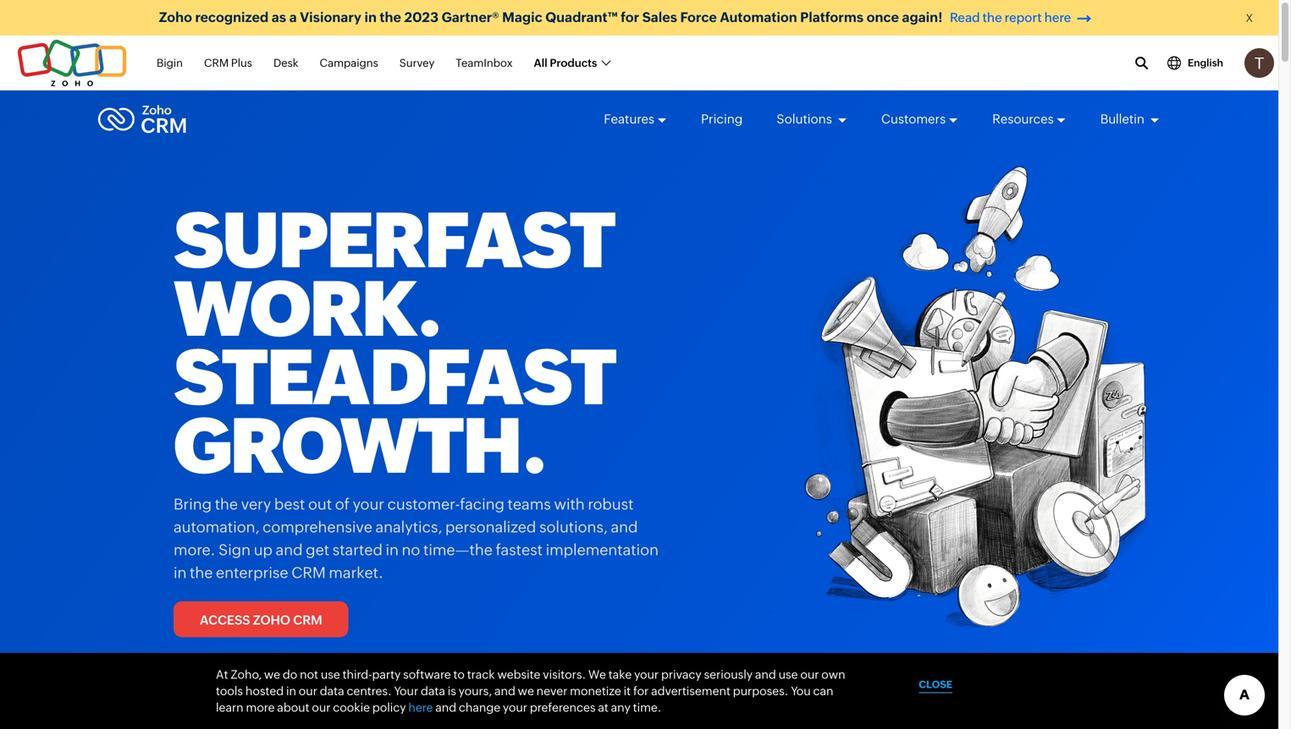 Task type: locate. For each thing, give the bounding box(es) containing it.
personalized
[[445, 519, 536, 536]]

1 horizontal spatial data
[[421, 685, 445, 698]]

the right read
[[982, 10, 1002, 25]]

1 horizontal spatial we
[[518, 685, 534, 698]]

the down more.
[[190, 565, 213, 582]]

0 horizontal spatial use
[[321, 668, 340, 682]]

bring
[[174, 496, 212, 513]]

website
[[497, 668, 541, 682]]

crm home banner image
[[766, 166, 1151, 651]]

and right up on the bottom left of page
[[276, 542, 303, 559]]

force
[[680, 9, 717, 25]]

in left no
[[386, 542, 399, 559]]

yours,
[[459, 685, 492, 698]]

do
[[283, 668, 297, 682]]

we down website at the left of page
[[518, 685, 534, 698]]

bigin
[[157, 57, 183, 69]]

here link
[[408, 701, 433, 715]]

our
[[800, 668, 819, 682], [299, 685, 317, 698], [312, 701, 331, 715]]

0 vertical spatial we
[[264, 668, 280, 682]]

teams
[[508, 496, 551, 513]]

your
[[353, 496, 384, 513], [634, 668, 659, 682], [503, 701, 527, 715]]

policy
[[372, 701, 406, 715]]

here
[[1044, 10, 1071, 25], [408, 701, 433, 715]]

for
[[621, 9, 639, 25], [633, 685, 649, 698]]

0 vertical spatial your
[[353, 496, 384, 513]]

read the report here link
[[946, 10, 1094, 25]]

resources
[[992, 112, 1054, 127]]

crm plus
[[204, 57, 252, 69]]

2 vertical spatial crm
[[293, 613, 322, 628]]

english
[[1188, 57, 1223, 69]]

access zoho crm link
[[174, 602, 349, 638]]

data down software at the left bottom of the page
[[421, 685, 445, 698]]

campaigns link
[[320, 47, 378, 79]]

2 vertical spatial your
[[503, 701, 527, 715]]

crm left plus
[[204, 57, 229, 69]]

work.
[[174, 265, 441, 353]]

a
[[289, 9, 297, 25]]

data up cookie
[[320, 685, 344, 698]]

change
[[459, 701, 500, 715]]

0 horizontal spatial your
[[353, 496, 384, 513]]

here right report
[[1044, 10, 1071, 25]]

read
[[950, 10, 980, 25]]

we
[[264, 668, 280, 682], [518, 685, 534, 698]]

1 vertical spatial crm
[[291, 565, 326, 582]]

use right not
[[321, 668, 340, 682]]

analytics,
[[375, 519, 442, 536]]

bulletin
[[1100, 112, 1147, 127]]

1 vertical spatial for
[[633, 685, 649, 698]]

x
[[1246, 12, 1253, 25]]

all products link
[[534, 47, 610, 79]]

1 vertical spatial our
[[299, 685, 317, 698]]

crm inside the access zoho crm link
[[293, 613, 322, 628]]

teaminbox link
[[456, 47, 513, 79]]

2 horizontal spatial your
[[634, 668, 659, 682]]

automation
[[720, 9, 797, 25]]

automation,
[[174, 519, 259, 536]]

all products
[[534, 57, 597, 69]]

tools
[[216, 685, 243, 698]]

0 horizontal spatial we
[[264, 668, 280, 682]]

1 vertical spatial we
[[518, 685, 534, 698]]

terry turtle image
[[1244, 48, 1274, 78]]

zoho right access in the bottom of the page
[[253, 613, 290, 628]]

out
[[308, 496, 332, 513]]

the up automation, at bottom
[[215, 496, 238, 513]]

1 vertical spatial here
[[408, 701, 433, 715]]

2 use from the left
[[779, 668, 798, 682]]

monetize
[[570, 685, 621, 698]]

never
[[536, 685, 567, 698]]

2 vertical spatial our
[[312, 701, 331, 715]]

1 data from the left
[[320, 685, 344, 698]]

1 horizontal spatial zoho
[[253, 613, 290, 628]]

our up you
[[800, 668, 819, 682]]

superfast work. steadfast growth. bring the very best out of your customer-facing teams with robust automation, comprehensive analytics, personalized solutions, and more. sign up and get started in no time—the fastest implementation in the enterprise crm market.
[[174, 197, 659, 582]]

for left sales
[[621, 9, 639, 25]]

visitors.
[[543, 668, 586, 682]]

is
[[448, 685, 456, 698]]

for right "it"
[[633, 685, 649, 698]]

crm up not
[[293, 613, 322, 628]]

software
[[403, 668, 451, 682]]

our down not
[[299, 685, 317, 698]]

recognized
[[195, 9, 269, 25]]

and down website at the left of page
[[494, 685, 515, 698]]

any
[[611, 701, 631, 715]]

here down "your"
[[408, 701, 433, 715]]

1 vertical spatial your
[[634, 668, 659, 682]]

access zoho crm
[[200, 613, 322, 628]]

and
[[611, 519, 638, 536], [276, 542, 303, 559], [755, 668, 776, 682], [494, 685, 515, 698], [435, 701, 456, 715]]

your right of
[[353, 496, 384, 513]]

can
[[813, 685, 833, 698]]

market.
[[329, 565, 383, 582]]

and down the is
[[435, 701, 456, 715]]

more.
[[174, 542, 215, 559]]

purposes.
[[733, 685, 788, 698]]

0 horizontal spatial zoho
[[159, 9, 192, 25]]

your right take
[[634, 668, 659, 682]]

in down do
[[286, 685, 296, 698]]

again!
[[902, 9, 943, 25]]

crm down get
[[291, 565, 326, 582]]

desk link
[[273, 47, 298, 79]]

1 horizontal spatial here
[[1044, 10, 1071, 25]]

zoho
[[159, 9, 192, 25], [253, 613, 290, 628]]

of
[[335, 496, 350, 513]]

zoho up bigin on the top left of page
[[159, 9, 192, 25]]

your inside at zoho, we do not use third-party software to track website visitors. we take your privacy seriously and use our own tools hosted in our data centres. your data is yours, and we never monetize it for advertisement purposes. you can learn more about our cookie policy
[[634, 668, 659, 682]]

about
[[277, 701, 309, 715]]

access
[[200, 613, 250, 628]]

0 horizontal spatial data
[[320, 685, 344, 698]]

your down website at the left of page
[[503, 701, 527, 715]]

0 vertical spatial here
[[1044, 10, 1071, 25]]

0 vertical spatial crm
[[204, 57, 229, 69]]

use up you
[[779, 668, 798, 682]]

hosted
[[245, 685, 284, 698]]

products
[[550, 57, 597, 69]]

our right about
[[312, 701, 331, 715]]

in right visionary
[[364, 9, 377, 25]]

in down more.
[[174, 565, 187, 582]]

0 vertical spatial our
[[800, 668, 819, 682]]

1 horizontal spatial use
[[779, 668, 798, 682]]

we left do
[[264, 668, 280, 682]]

visionary
[[300, 9, 361, 25]]

get
[[306, 542, 329, 559]]



Task type: vqa. For each thing, say whether or not it's contained in the screenshot.
bottommost CRM
yes



Task type: describe. For each thing, give the bounding box(es) containing it.
centres.
[[347, 685, 392, 698]]

privacy
[[661, 668, 702, 682]]

steadfast
[[174, 334, 615, 422]]

for inside at zoho, we do not use third-party software to track website visitors. we take your privacy seriously and use our own tools hosted in our data centres. your data is yours, and we never monetize it for advertisement purposes. you can learn more about our cookie policy
[[633, 685, 649, 698]]

1 use from the left
[[321, 668, 340, 682]]

here inside "zoho recognized as a visionary in the 2023 gartner® magic quadrant™ for sales force automation platforms once again! read the report here"
[[1044, 10, 1071, 25]]

robust
[[588, 496, 634, 513]]

crm inside crm plus link
[[204, 57, 229, 69]]

quadrant™
[[545, 9, 618, 25]]

features link
[[604, 97, 667, 142]]

the left 2023 in the top of the page
[[380, 9, 401, 25]]

sales
[[642, 9, 677, 25]]

advertisement
[[651, 685, 731, 698]]

and up purposes.
[[755, 668, 776, 682]]

the inside "zoho recognized as a visionary in the 2023 gartner® magic quadrant™ for sales force automation platforms once again! read the report here"
[[982, 10, 1002, 25]]

facing
[[460, 496, 504, 513]]

customer-
[[387, 496, 460, 513]]

own
[[821, 668, 845, 682]]

more
[[246, 701, 275, 715]]

close
[[919, 679, 952, 691]]

seriously
[[704, 668, 753, 682]]

in inside at zoho, we do not use third-party software to track website visitors. we take your privacy seriously and use our own tools hosted in our data centres. your data is yours, and we never monetize it for advertisement purposes. you can learn more about our cookie policy
[[286, 685, 296, 698]]

zoho crm logo image
[[97, 101, 187, 138]]

we
[[588, 668, 606, 682]]

very
[[241, 496, 271, 513]]

your inside superfast work. steadfast growth. bring the very best out of your customer-facing teams with robust automation, comprehensive analytics, personalized solutions, and more. sign up and get started in no time—the fastest implementation in the enterprise crm market.
[[353, 496, 384, 513]]

your
[[394, 685, 418, 698]]

survey link
[[399, 47, 435, 79]]

solutions link
[[777, 97, 847, 142]]

started
[[332, 542, 383, 559]]

time.
[[633, 701, 661, 715]]

features
[[604, 112, 654, 127]]

at
[[598, 701, 609, 715]]

growth.
[[174, 403, 546, 490]]

solutions
[[777, 112, 835, 127]]

learn
[[216, 701, 244, 715]]

once
[[867, 9, 899, 25]]

at
[[216, 668, 228, 682]]

at zoho, we do not use third-party software to track website visitors. we take your privacy seriously and use our own tools hosted in our data centres. your data is yours, and we never monetize it for advertisement purposes. you can learn more about our cookie policy
[[216, 668, 845, 715]]

with
[[554, 496, 585, 513]]

no
[[402, 542, 420, 559]]

it
[[624, 685, 631, 698]]

teaminbox
[[456, 57, 513, 69]]

enterprise
[[216, 565, 288, 582]]

crm plus link
[[204, 47, 252, 79]]

crm inside superfast work. steadfast growth. bring the very best out of your customer-facing teams with robust automation, comprehensive analytics, personalized solutions, and more. sign up and get started in no time—the fastest implementation in the enterprise crm market.
[[291, 565, 326, 582]]

0 horizontal spatial here
[[408, 701, 433, 715]]

here and change your preferences at any time.
[[408, 701, 661, 715]]

customers
[[881, 112, 946, 127]]

superfast
[[174, 197, 614, 284]]

resources link
[[992, 97, 1066, 142]]

report
[[1005, 10, 1042, 25]]

zoho,
[[231, 668, 262, 682]]

2 data from the left
[[421, 685, 445, 698]]

magic
[[502, 9, 542, 25]]

1 vertical spatial zoho
[[253, 613, 290, 628]]

up
[[254, 542, 273, 559]]

1 horizontal spatial your
[[503, 701, 527, 715]]

party
[[372, 668, 401, 682]]

platforms
[[800, 9, 864, 25]]

2023
[[404, 9, 439, 25]]

solutions,
[[539, 519, 608, 536]]

you
[[791, 685, 811, 698]]

pricing link
[[701, 97, 743, 142]]

implementation
[[546, 542, 659, 559]]

campaigns
[[320, 57, 378, 69]]

0 vertical spatial for
[[621, 9, 639, 25]]

as
[[272, 9, 286, 25]]

third-
[[343, 668, 372, 682]]

bulletin link
[[1100, 97, 1160, 142]]

time—the
[[423, 542, 493, 559]]

desk
[[273, 57, 298, 69]]

0 vertical spatial zoho
[[159, 9, 192, 25]]

fastest
[[496, 542, 543, 559]]

bigin link
[[157, 47, 183, 79]]

track
[[467, 668, 495, 682]]

cookie
[[333, 701, 370, 715]]

to
[[453, 668, 465, 682]]

take
[[608, 668, 632, 682]]

zoho recognized as a visionary in the 2023 gartner® magic quadrant™ for sales force automation platforms once again! read the report here
[[159, 9, 1071, 25]]

and down robust
[[611, 519, 638, 536]]

not
[[300, 668, 318, 682]]

plus
[[231, 57, 252, 69]]



